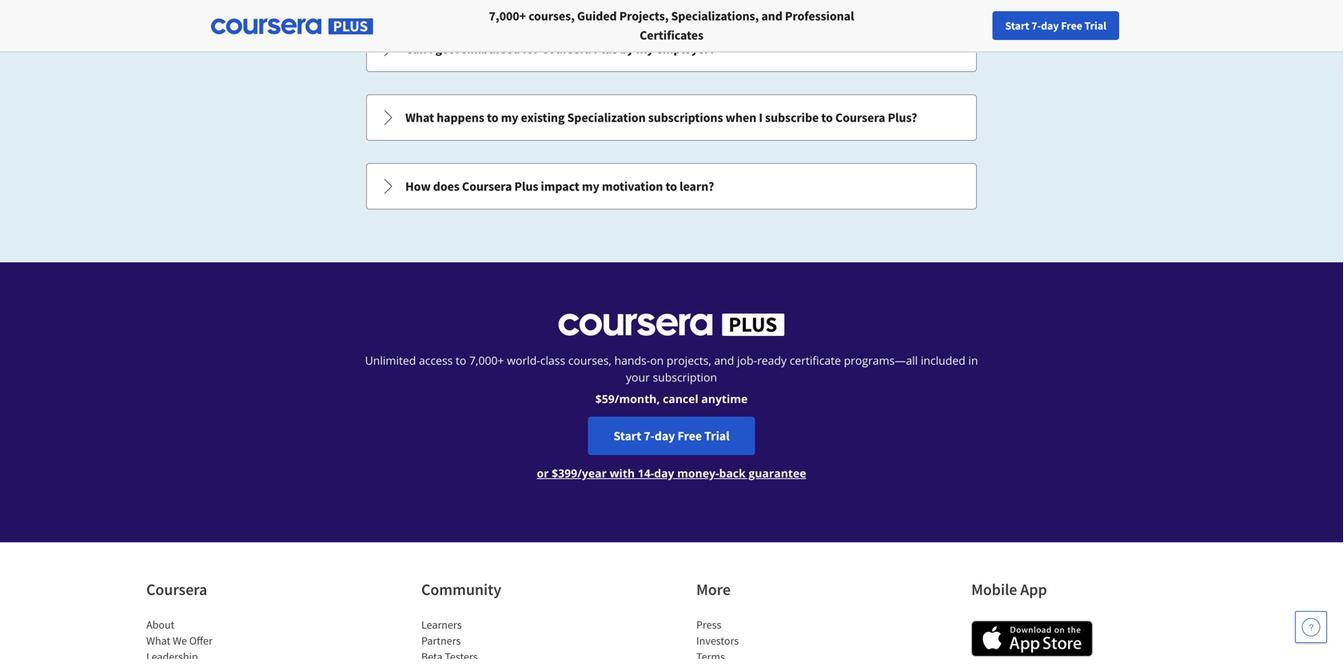 Task type: describe. For each thing, give the bounding box(es) containing it.
back
[[720, 466, 746, 481]]

how does coursera plus impact my motivation to learn?
[[406, 178, 715, 194]]

7- for topmost the "start 7-day free trial" button
[[1032, 18, 1042, 33]]

guided
[[577, 8, 617, 24]]

list for coursera
[[146, 617, 282, 659]]

mobile
[[972, 580, 1018, 600]]

professional
[[785, 8, 855, 24]]

press investors
[[697, 618, 739, 648]]

to left "learn?"
[[666, 178, 677, 194]]

2 vertical spatial day
[[655, 466, 675, 481]]

get
[[436, 41, 453, 57]]

projects,
[[620, 8, 669, 24]]

mobile app
[[972, 580, 1048, 600]]

cancel
[[663, 391, 699, 406]]

2 horizontal spatial my
[[637, 41, 654, 57]]

impact
[[541, 178, 580, 194]]

how
[[406, 178, 431, 194]]

$59
[[596, 391, 615, 406]]

app
[[1021, 580, 1048, 600]]

0 vertical spatial i
[[429, 41, 433, 57]]

certificate
[[790, 353, 841, 368]]

projects,
[[667, 353, 712, 368]]

and inside unlimited access to 7,000+ world-class courses, hands-on projects, and job-ready certificate programs—all included in your subscription
[[715, 353, 735, 368]]

learn?
[[680, 178, 715, 194]]

list for community
[[422, 617, 558, 659]]

to right subscribe
[[822, 110, 833, 126]]

your inside find your new career link
[[1026, 18, 1047, 33]]

0 horizontal spatial start 7-day free trial button
[[588, 417, 756, 455]]

money-
[[678, 466, 720, 481]]

hands-
[[615, 353, 651, 368]]

about what we offer
[[146, 618, 213, 648]]

more
[[697, 580, 731, 600]]

trial for topmost the "start 7-day free trial" button
[[1085, 18, 1107, 33]]

can i get reimbursed for coursera plus by my employer?
[[406, 41, 716, 57]]

offer
[[189, 634, 213, 648]]

/year
[[578, 466, 607, 481]]

employer?
[[656, 41, 716, 57]]

what inside about what we offer
[[146, 634, 171, 648]]

2 vertical spatial my
[[582, 178, 600, 194]]

1 vertical spatial plus
[[515, 178, 539, 194]]

happens
[[437, 110, 485, 126]]

find
[[1003, 18, 1023, 33]]

list item up 7,000+ courses, guided projects, specializations, and professional certificates
[[366, 0, 978, 3]]

coursera inside can i get reimbursed for coursera plus by my employer? dropdown button
[[541, 41, 591, 57]]

press link
[[697, 618, 722, 632]]

investors
[[697, 634, 739, 648]]

$59 /month, cancel anytime
[[596, 391, 748, 406]]

your inside unlimited access to 7,000+ world-class courses, hands-on projects, and job-ready certificate programs—all included in your subscription
[[626, 370, 650, 385]]

in
[[969, 353, 979, 368]]

list containing can i get reimbursed for coursera plus by my employer?
[[365, 0, 979, 211]]

for
[[523, 41, 539, 57]]

existing
[[521, 110, 565, 126]]

reimbursed
[[456, 41, 520, 57]]

learners
[[422, 618, 462, 632]]

by
[[620, 41, 634, 57]]

subscriptions
[[649, 110, 723, 126]]

or $399 /year with 14-day money-back guarantee
[[537, 466, 807, 481]]

job-
[[738, 353, 758, 368]]

on
[[651, 353, 664, 368]]

what we offer link
[[146, 634, 213, 648]]

find your new career link
[[995, 16, 1111, 36]]

investors link
[[697, 634, 739, 648]]

1 vertical spatial start
[[614, 428, 642, 444]]

class
[[541, 353, 566, 368]]

coursera plus image for access
[[559, 314, 785, 336]]

list item for more
[[697, 649, 833, 659]]

list for more
[[697, 617, 833, 659]]

coursera up about
[[146, 580, 207, 600]]

to right happens
[[487, 110, 499, 126]]

community
[[422, 580, 502, 600]]

start 7-day free trial for leftmost the "start 7-day free trial" button
[[614, 428, 730, 444]]

courses, inside unlimited access to 7,000+ world-class courses, hands-on projects, and job-ready certificate programs—all included in your subscription
[[569, 353, 612, 368]]

0 vertical spatial start
[[1006, 18, 1030, 33]]

list item for coursera
[[146, 649, 282, 659]]

specializations,
[[671, 8, 759, 24]]

what happens to my existing specialization subscriptions when i subscribe to coursera plus?
[[406, 110, 918, 126]]

when
[[726, 110, 757, 126]]

about link
[[146, 618, 175, 632]]

about
[[146, 618, 175, 632]]

7,000+ inside 7,000+ courses, guided projects, specializations, and professional certificates
[[489, 8, 526, 24]]

what happens to my existing specialization subscriptions when i subscribe to coursera plus? button
[[367, 95, 977, 140]]

7,000+ courses, guided projects, specializations, and professional certificates
[[489, 8, 855, 43]]

unlimited
[[365, 353, 416, 368]]

learners link
[[422, 618, 462, 632]]

certificates
[[640, 27, 704, 43]]



Task type: vqa. For each thing, say whether or not it's contained in the screenshot.


Task type: locate. For each thing, give the bounding box(es) containing it.
unlimited access to 7,000+ world-class courses, hands-on projects, and job-ready certificate programs—all included in your subscription
[[365, 353, 979, 385]]

0 vertical spatial start 7-day free trial button
[[993, 11, 1120, 40]]

7- left new
[[1032, 18, 1042, 33]]

0 vertical spatial free
[[1062, 18, 1083, 33]]

1 horizontal spatial i
[[759, 110, 763, 126]]

your
[[1026, 18, 1047, 33], [626, 370, 650, 385]]

0 horizontal spatial i
[[429, 41, 433, 57]]

0 vertical spatial start 7-day free trial
[[1006, 18, 1107, 33]]

list item down offer
[[146, 649, 282, 659]]

0 vertical spatial courses,
[[529, 8, 575, 24]]

1 vertical spatial free
[[678, 428, 702, 444]]

find your new career
[[1003, 18, 1103, 33]]

courses,
[[529, 8, 575, 24], [569, 353, 612, 368]]

day
[[1042, 18, 1059, 33], [655, 428, 675, 444], [655, 466, 675, 481]]

free right find at right
[[1062, 18, 1083, 33]]

start
[[1006, 18, 1030, 33], [614, 428, 642, 444]]

list item
[[366, 0, 978, 3], [146, 649, 282, 659], [422, 649, 558, 659], [697, 649, 833, 659]]

courses, right class
[[569, 353, 612, 368]]

1 vertical spatial my
[[501, 110, 519, 126]]

None search field
[[220, 10, 604, 42]]

coursera
[[541, 41, 591, 57], [836, 110, 886, 126], [462, 178, 512, 194], [146, 580, 207, 600]]

1 horizontal spatial your
[[1026, 18, 1047, 33]]

can i get reimbursed for coursera plus by my employer? button
[[367, 26, 977, 71]]

0 horizontal spatial 7-
[[644, 428, 655, 444]]

0 vertical spatial plus
[[594, 41, 618, 57]]

press
[[697, 618, 722, 632]]

your down hands-
[[626, 370, 650, 385]]

7,000+ up reimbursed
[[489, 8, 526, 24]]

0 horizontal spatial what
[[146, 634, 171, 648]]

0 horizontal spatial coursera plus image
[[211, 18, 374, 34]]

7,000+
[[489, 8, 526, 24], [470, 353, 504, 368]]

1 vertical spatial 7,000+
[[470, 353, 504, 368]]

7,000+ inside unlimited access to 7,000+ world-class courses, hands-on projects, and job-ready certificate programs—all included in your subscription
[[470, 353, 504, 368]]

can
[[406, 41, 427, 57]]

7- for leftmost the "start 7-day free trial" button
[[644, 428, 655, 444]]

0 vertical spatial 7,000+
[[489, 8, 526, 24]]

learners partners
[[422, 618, 462, 648]]

plus?
[[888, 110, 918, 126]]

1 vertical spatial 7-
[[644, 428, 655, 444]]

0 vertical spatial my
[[637, 41, 654, 57]]

0 vertical spatial trial
[[1085, 18, 1107, 33]]

list item down partners
[[422, 649, 558, 659]]

day left money- at the bottom right of the page
[[655, 466, 675, 481]]

to
[[487, 110, 499, 126], [822, 110, 833, 126], [666, 178, 677, 194], [456, 353, 467, 368]]

7-
[[1032, 18, 1042, 33], [644, 428, 655, 444]]

partners
[[422, 634, 461, 648]]

day for leftmost the "start 7-day free trial" button
[[655, 428, 675, 444]]

i left get
[[429, 41, 433, 57]]

start up with
[[614, 428, 642, 444]]

my
[[637, 41, 654, 57], [501, 110, 519, 126], [582, 178, 600, 194]]

1 vertical spatial what
[[146, 634, 171, 648]]

plus left impact at left top
[[515, 178, 539, 194]]

0 horizontal spatial start 7-day free trial
[[614, 428, 730, 444]]

plus left the by
[[594, 41, 618, 57]]

plus
[[594, 41, 618, 57], [515, 178, 539, 194]]

and left job-
[[715, 353, 735, 368]]

1 horizontal spatial trial
[[1085, 18, 1107, 33]]

0 vertical spatial coursera plus image
[[211, 18, 374, 34]]

1 horizontal spatial and
[[762, 8, 783, 24]]

free
[[1062, 18, 1083, 33], [678, 428, 702, 444]]

i right when
[[759, 110, 763, 126]]

download on the app store image
[[972, 621, 1093, 657]]

1 horizontal spatial my
[[582, 178, 600, 194]]

1 vertical spatial coursera plus image
[[559, 314, 785, 336]]

my left existing
[[501, 110, 519, 126]]

and left professional
[[762, 8, 783, 24]]

and
[[762, 8, 783, 24], [715, 353, 735, 368]]

what inside dropdown button
[[406, 110, 434, 126]]

i
[[429, 41, 433, 57], [759, 110, 763, 126]]

coursera right does
[[462, 178, 512, 194]]

day for topmost the "start 7-day free trial" button
[[1042, 18, 1059, 33]]

0 vertical spatial your
[[1026, 18, 1047, 33]]

subscribe
[[766, 110, 819, 126]]

0 vertical spatial 7-
[[1032, 18, 1042, 33]]

ready
[[758, 353, 787, 368]]

access
[[419, 353, 453, 368]]

included
[[921, 353, 966, 368]]

1 vertical spatial your
[[626, 370, 650, 385]]

coursera inside the 'what happens to my existing specialization subscriptions when i subscribe to coursera plus?' dropdown button
[[836, 110, 886, 126]]

start 7-day free trial
[[1006, 18, 1107, 33], [614, 428, 730, 444]]

0 horizontal spatial plus
[[515, 178, 539, 194]]

your right find at right
[[1026, 18, 1047, 33]]

motivation
[[602, 178, 663, 194]]

1 horizontal spatial 7-
[[1032, 18, 1042, 33]]

courses, up can i get reimbursed for coursera plus by my employer? on the top of the page
[[529, 8, 575, 24]]

guarantee
[[749, 466, 807, 481]]

1 vertical spatial start 7-day free trial
[[614, 428, 730, 444]]

does
[[433, 178, 460, 194]]

1 vertical spatial courses,
[[569, 353, 612, 368]]

with
[[610, 466, 635, 481]]

to right the access
[[456, 353, 467, 368]]

1 horizontal spatial plus
[[594, 41, 618, 57]]

1 horizontal spatial start
[[1006, 18, 1030, 33]]

0 horizontal spatial trial
[[705, 428, 730, 444]]

day left the career
[[1042, 18, 1059, 33]]

1 horizontal spatial what
[[406, 110, 434, 126]]

subscription
[[653, 370, 718, 385]]

/month,
[[615, 391, 660, 406]]

0 horizontal spatial free
[[678, 428, 702, 444]]

list containing press
[[697, 617, 833, 659]]

help center image
[[1302, 618, 1321, 637]]

my right impact at left top
[[582, 178, 600, 194]]

$399
[[552, 466, 578, 481]]

0 horizontal spatial my
[[501, 110, 519, 126]]

14-
[[638, 466, 655, 481]]

what
[[406, 110, 434, 126], [146, 634, 171, 648]]

list item for community
[[422, 649, 558, 659]]

trial for leftmost the "start 7-day free trial" button
[[705, 428, 730, 444]]

new
[[1049, 18, 1070, 33]]

coursera inside 'how does coursera plus impact my motivation to learn?' dropdown button
[[462, 178, 512, 194]]

list
[[365, 0, 979, 211], [146, 617, 282, 659], [422, 617, 558, 659], [697, 617, 833, 659]]

day up or $399 /year with 14-day money-back guarantee
[[655, 428, 675, 444]]

1 horizontal spatial free
[[1062, 18, 1083, 33]]

list containing about
[[146, 617, 282, 659]]

coursera plus image for courses,
[[211, 18, 374, 34]]

1 horizontal spatial start 7-day free trial button
[[993, 11, 1120, 40]]

1 vertical spatial trial
[[705, 428, 730, 444]]

1 vertical spatial i
[[759, 110, 763, 126]]

7- up 14-
[[644, 428, 655, 444]]

7,000+ left 'world-'
[[470, 353, 504, 368]]

programs—all
[[844, 353, 918, 368]]

0 vertical spatial what
[[406, 110, 434, 126]]

trial right new
[[1085, 18, 1107, 33]]

0 vertical spatial day
[[1042, 18, 1059, 33]]

1 vertical spatial day
[[655, 428, 675, 444]]

start 7-day free trial for topmost the "start 7-day free trial" button
[[1006, 18, 1107, 33]]

free up money- at the bottom right of the page
[[678, 428, 702, 444]]

coursera plus image
[[211, 18, 374, 34], [559, 314, 785, 336]]

how does coursera plus impact my motivation to learn? button
[[367, 164, 977, 209]]

courses, inside 7,000+ courses, guided projects, specializations, and professional certificates
[[529, 8, 575, 24]]

start 7-day free trial button
[[993, 11, 1120, 40], [588, 417, 756, 455]]

1 vertical spatial start 7-day free trial button
[[588, 417, 756, 455]]

and inside 7,000+ courses, guided projects, specializations, and professional certificates
[[762, 8, 783, 24]]

1 horizontal spatial coursera plus image
[[559, 314, 785, 336]]

anytime
[[702, 391, 748, 406]]

0 horizontal spatial your
[[626, 370, 650, 385]]

list containing learners
[[422, 617, 558, 659]]

specialization
[[568, 110, 646, 126]]

0 horizontal spatial start
[[614, 428, 642, 444]]

1 vertical spatial and
[[715, 353, 735, 368]]

0 horizontal spatial and
[[715, 353, 735, 368]]

list item down investors link in the bottom of the page
[[697, 649, 833, 659]]

what down about 'link'
[[146, 634, 171, 648]]

to inside unlimited access to 7,000+ world-class courses, hands-on projects, and job-ready certificate programs—all included in your subscription
[[456, 353, 467, 368]]

we
[[173, 634, 187, 648]]

partners link
[[422, 634, 461, 648]]

what left happens
[[406, 110, 434, 126]]

coursera right for
[[541, 41, 591, 57]]

or
[[537, 466, 549, 481]]

trial
[[1085, 18, 1107, 33], [705, 428, 730, 444]]

0 vertical spatial and
[[762, 8, 783, 24]]

career
[[1072, 18, 1103, 33]]

world-
[[507, 353, 541, 368]]

start left new
[[1006, 18, 1030, 33]]

trial down anytime
[[705, 428, 730, 444]]

coursera left plus? on the right of page
[[836, 110, 886, 126]]

my right the by
[[637, 41, 654, 57]]

1 horizontal spatial start 7-day free trial
[[1006, 18, 1107, 33]]



